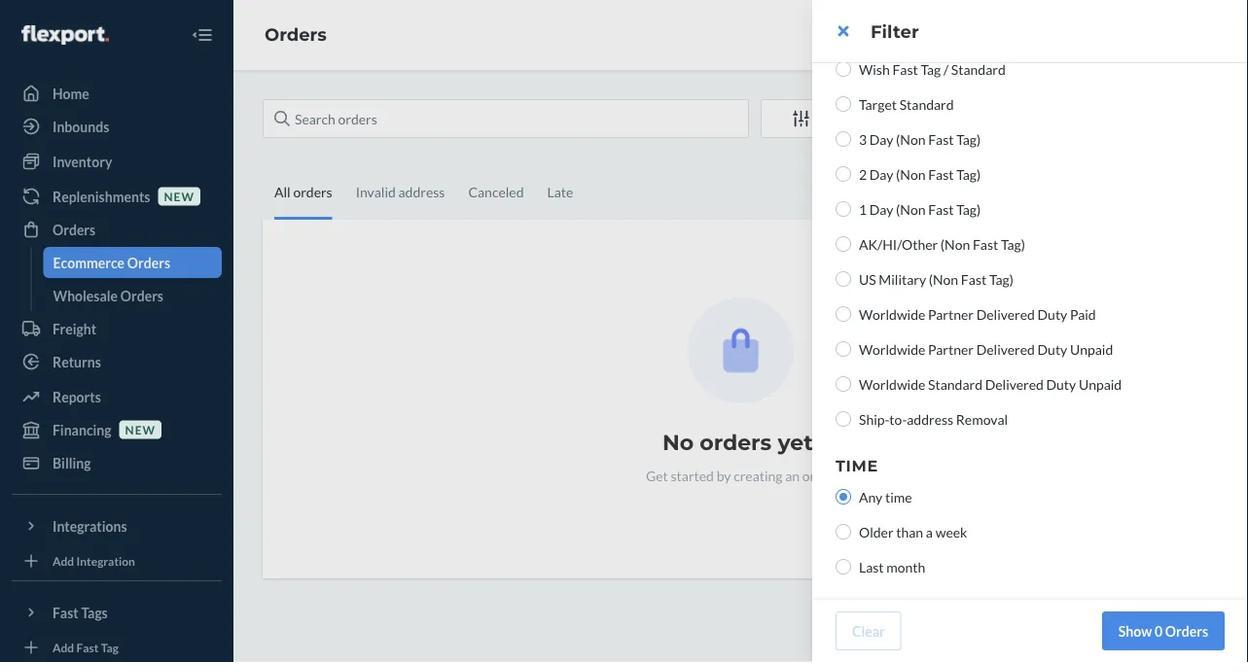 Task type: locate. For each thing, give the bounding box(es) containing it.
delivered
[[977, 306, 1036, 323], [977, 341, 1036, 358], [986, 376, 1044, 393]]

(non for 1 day (non fast tag)
[[897, 201, 926, 218]]

1 worldwide from the top
[[859, 306, 926, 323]]

standard right /
[[952, 61, 1006, 77]]

delivered up worldwide partner delivered duty unpaid
[[977, 306, 1036, 323]]

2 partner from the top
[[929, 341, 974, 358]]

None radio
[[836, 131, 852, 147], [836, 166, 852, 182], [836, 201, 852, 217], [836, 237, 852, 252], [836, 272, 852, 287], [836, 342, 852, 357], [836, 490, 852, 505], [836, 525, 852, 540], [836, 131, 852, 147], [836, 166, 852, 182], [836, 201, 852, 217], [836, 237, 852, 252], [836, 272, 852, 287], [836, 342, 852, 357], [836, 490, 852, 505], [836, 525, 852, 540]]

duty for worldwide partner delivered duty unpaid
[[1038, 341, 1068, 358]]

1 vertical spatial unpaid
[[1079, 376, 1122, 393]]

delivered up worldwide standard delivered duty unpaid
[[977, 341, 1036, 358]]

0 vertical spatial unpaid
[[1071, 341, 1114, 358]]

last month
[[859, 559, 926, 576]]

0 vertical spatial worldwide
[[859, 306, 926, 323]]

tag) for 2 day (non fast tag)
[[957, 166, 981, 183]]

0 vertical spatial partner
[[929, 306, 974, 323]]

fast up 2 day (non fast tag)
[[929, 131, 954, 147]]

close image
[[839, 23, 849, 39]]

0 vertical spatial day
[[870, 131, 894, 147]]

2 vertical spatial duty
[[1047, 376, 1077, 393]]

2 vertical spatial day
[[870, 201, 894, 218]]

1 day (non fast tag)
[[859, 201, 981, 218]]

tag)
[[957, 131, 981, 147], [957, 166, 981, 183], [957, 201, 981, 218], [1002, 236, 1026, 253], [990, 271, 1014, 288]]

partner
[[929, 306, 974, 323], [929, 341, 974, 358]]

1 vertical spatial day
[[870, 166, 894, 183]]

duty
[[1038, 306, 1068, 323], [1038, 341, 1068, 358], [1047, 376, 1077, 393]]

1 day from the top
[[870, 131, 894, 147]]

day
[[870, 131, 894, 147], [870, 166, 894, 183], [870, 201, 894, 218]]

duty left paid
[[1038, 306, 1068, 323]]

0 vertical spatial standard
[[952, 61, 1006, 77]]

delivered down worldwide partner delivered duty unpaid
[[986, 376, 1044, 393]]

week
[[936, 524, 968, 541]]

(non down 2 day (non fast tag)
[[897, 201, 926, 218]]

3 worldwide from the top
[[859, 376, 926, 393]]

us military (non fast tag)
[[859, 271, 1014, 288]]

duty for worldwide partner delivered duty paid
[[1038, 306, 1068, 323]]

partner for worldwide partner delivered duty paid
[[929, 306, 974, 323]]

partner down us military (non fast tag)
[[929, 306, 974, 323]]

2 vertical spatial standard
[[929, 376, 983, 393]]

fast up worldwide partner delivered duty paid
[[962, 271, 987, 288]]

delivered for worldwide partner delivered duty unpaid
[[977, 341, 1036, 358]]

1 vertical spatial worldwide
[[859, 341, 926, 358]]

3 day from the top
[[870, 201, 894, 218]]

clear button
[[836, 612, 902, 651]]

month
[[887, 559, 926, 576]]

worldwide
[[859, 306, 926, 323], [859, 341, 926, 358], [859, 376, 926, 393]]

delivered for worldwide partner delivered duty paid
[[977, 306, 1036, 323]]

day for 1
[[870, 201, 894, 218]]

/
[[944, 61, 949, 77]]

2 vertical spatial worldwide
[[859, 376, 926, 393]]

2 day from the top
[[870, 166, 894, 183]]

military
[[879, 271, 927, 288]]

1
[[859, 201, 867, 218]]

(non
[[897, 131, 926, 147], [897, 166, 926, 183], [897, 201, 926, 218], [941, 236, 971, 253], [929, 271, 959, 288]]

wish
[[859, 61, 890, 77]]

1 vertical spatial duty
[[1038, 341, 1068, 358]]

fast
[[893, 61, 919, 77], [929, 131, 954, 147], [929, 166, 954, 183], [929, 201, 954, 218], [973, 236, 999, 253], [962, 271, 987, 288]]

standard down tag
[[900, 96, 954, 112]]

day right "3"
[[870, 131, 894, 147]]

3 day (non fast tag)
[[859, 131, 981, 147]]

(non down ak/hi/other (non fast tag)
[[929, 271, 959, 288]]

address
[[907, 411, 954, 428]]

tag) for 3 day (non fast tag)
[[957, 131, 981, 147]]

0 vertical spatial duty
[[1038, 306, 1068, 323]]

fast up us military (non fast tag)
[[973, 236, 999, 253]]

1 vertical spatial partner
[[929, 341, 974, 358]]

older than a week
[[859, 524, 968, 541]]

tag) for us military (non fast tag)
[[990, 271, 1014, 288]]

1 vertical spatial standard
[[900, 96, 954, 112]]

None radio
[[836, 61, 852, 77], [836, 96, 852, 112], [836, 307, 852, 322], [836, 377, 852, 392], [836, 412, 852, 427], [836, 560, 852, 575], [836, 61, 852, 77], [836, 96, 852, 112], [836, 307, 852, 322], [836, 377, 852, 392], [836, 412, 852, 427], [836, 560, 852, 575]]

fast up ak/hi/other (non fast tag)
[[929, 201, 954, 218]]

2 worldwide from the top
[[859, 341, 926, 358]]

unpaid
[[1071, 341, 1114, 358], [1079, 376, 1122, 393]]

fast down 3 day (non fast tag)
[[929, 166, 954, 183]]

day right 2
[[870, 166, 894, 183]]

day right 1 on the right top of page
[[870, 201, 894, 218]]

duty up worldwide standard delivered duty unpaid
[[1038, 341, 1068, 358]]

standard
[[952, 61, 1006, 77], [900, 96, 954, 112], [929, 376, 983, 393]]

standard for worldwide standard delivered duty unpaid
[[929, 376, 983, 393]]

wish fast tag / standard
[[859, 61, 1006, 77]]

ship-to-address removal
[[859, 411, 1009, 428]]

show 0 orders
[[1119, 623, 1209, 640]]

(non down target standard
[[897, 131, 926, 147]]

day for 3
[[870, 131, 894, 147]]

show 0 orders button
[[1103, 612, 1225, 651]]

0 vertical spatial delivered
[[977, 306, 1036, 323]]

worldwide partner delivered duty paid
[[859, 306, 1097, 323]]

unpaid for worldwide partner delivered duty unpaid
[[1071, 341, 1114, 358]]

2 vertical spatial delivered
[[986, 376, 1044, 393]]

fast left tag
[[893, 61, 919, 77]]

partner down worldwide partner delivered duty paid
[[929, 341, 974, 358]]

worldwide for worldwide standard delivered duty unpaid
[[859, 376, 926, 393]]

1 partner from the top
[[929, 306, 974, 323]]

fast for 1 day (non fast tag)
[[929, 201, 954, 218]]

standard up the ship-to-address removal
[[929, 376, 983, 393]]

1 vertical spatial delivered
[[977, 341, 1036, 358]]

duty down paid
[[1047, 376, 1077, 393]]

(non down 3 day (non fast tag)
[[897, 166, 926, 183]]



Task type: describe. For each thing, give the bounding box(es) containing it.
than
[[897, 524, 924, 541]]

(non up us military (non fast tag)
[[941, 236, 971, 253]]

show
[[1119, 623, 1153, 640]]

target
[[859, 96, 897, 112]]

3
[[859, 131, 867, 147]]

(non for us military (non fast tag)
[[929, 271, 959, 288]]

clear
[[853, 623, 885, 640]]

worldwide for worldwide partner delivered duty unpaid
[[859, 341, 926, 358]]

(non for 3 day (non fast tag)
[[897, 131, 926, 147]]

0
[[1155, 623, 1163, 640]]

worldwide for worldwide partner delivered duty paid
[[859, 306, 926, 323]]

time
[[836, 457, 879, 475]]

ak/hi/other
[[859, 236, 939, 253]]

paid
[[1071, 306, 1097, 323]]

(non for 2 day (non fast tag)
[[897, 166, 926, 183]]

tag
[[921, 61, 941, 77]]

fast for 2 day (non fast tag)
[[929, 166, 954, 183]]

day for 2
[[870, 166, 894, 183]]

duty for worldwide standard delivered duty unpaid
[[1047, 376, 1077, 393]]

tag) for 1 day (non fast tag)
[[957, 201, 981, 218]]

fast for 3 day (non fast tag)
[[929, 131, 954, 147]]

older
[[859, 524, 894, 541]]

standard for target standard
[[900, 96, 954, 112]]

to-
[[890, 411, 907, 428]]

delivered for worldwide standard delivered duty unpaid
[[986, 376, 1044, 393]]

fast for us military (non fast tag)
[[962, 271, 987, 288]]

time
[[886, 489, 913, 506]]

target standard
[[859, 96, 954, 112]]

unpaid for worldwide standard delivered duty unpaid
[[1079, 376, 1122, 393]]

partner for worldwide partner delivered duty unpaid
[[929, 341, 974, 358]]

orders
[[1166, 623, 1209, 640]]

us
[[859, 271, 877, 288]]

filter
[[871, 20, 920, 42]]

any
[[859, 489, 883, 506]]

worldwide standard delivered duty unpaid
[[859, 376, 1122, 393]]

last
[[859, 559, 884, 576]]

ak/hi/other (non fast tag)
[[859, 236, 1026, 253]]

ship-
[[859, 411, 890, 428]]

any time
[[859, 489, 913, 506]]

a
[[927, 524, 933, 541]]

2
[[859, 166, 867, 183]]

2 day (non fast tag)
[[859, 166, 981, 183]]

removal
[[957, 411, 1009, 428]]

worldwide partner delivered duty unpaid
[[859, 341, 1114, 358]]



Task type: vqa. For each thing, say whether or not it's contained in the screenshot.
1
yes



